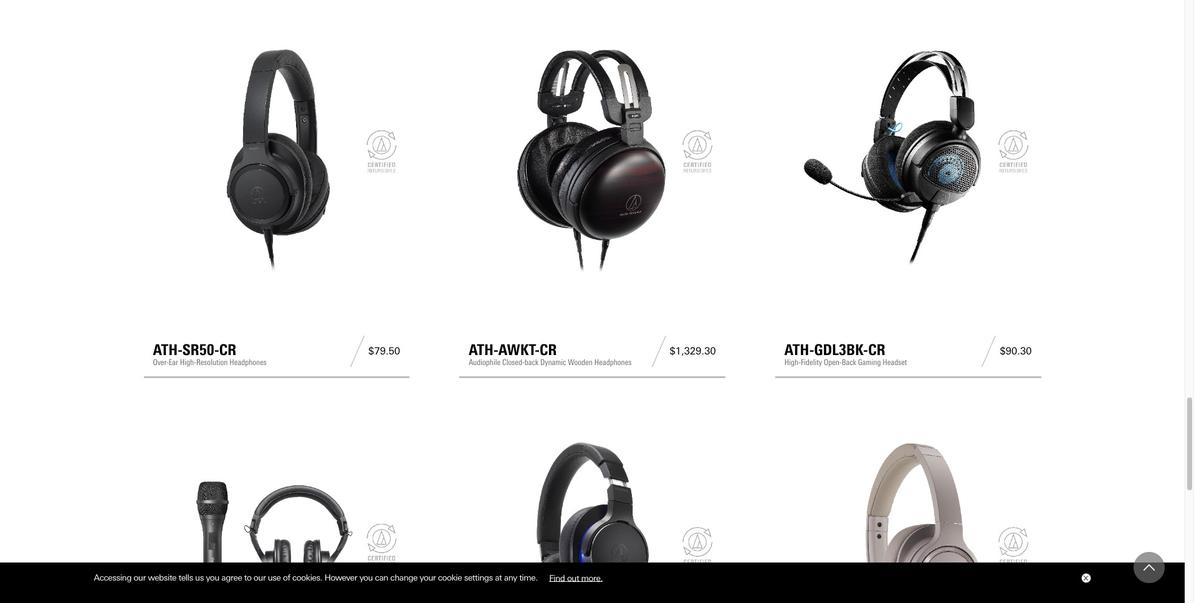 Task type: describe. For each thing, give the bounding box(es) containing it.
resolution
[[196, 358, 228, 367]]

ath sr50btbw cr image
[[785, 425, 1032, 603]]

find
[[549, 573, 565, 583]]

divider line image for ath-awkt-cr
[[648, 336, 670, 367]]

high- inside the ath-sr50-cr over-ear high-resolution headphones
[[180, 358, 196, 367]]

ath-gdl3 gaming headset with boom microphone image
[[785, 32, 1032, 279]]

headset
[[883, 358, 907, 367]]

find out more.
[[549, 573, 603, 583]]

agree
[[221, 573, 242, 583]]

ath- for sr50-
[[153, 341, 183, 359]]

2 our from the left
[[254, 573, 266, 583]]

ath msr7bbk cr image
[[469, 425, 716, 603]]

back
[[525, 358, 538, 367]]

$90.30
[[1000, 346, 1032, 357]]

closed-
[[502, 358, 525, 367]]

cr for gdl3bk-
[[868, 341, 885, 359]]

arrow up image
[[1144, 562, 1155, 573]]

ath-sr50-cr over-ear high-resolution headphones
[[153, 341, 267, 367]]

cr for sr50-
[[219, 341, 236, 359]]

high- inside ath-gdl3bk-cr high-fidelity open-back gaming headset
[[785, 358, 801, 367]]

over-
[[153, 358, 169, 367]]

ath- for awkt-
[[469, 341, 498, 359]]

atedu25 cr image
[[153, 425, 400, 603]]

use
[[268, 573, 281, 583]]

open-
[[824, 358, 842, 367]]

awkt-
[[498, 341, 540, 359]]

1 our from the left
[[134, 573, 146, 583]]

wooden
[[568, 358, 593, 367]]

gdl3bk-
[[814, 341, 868, 359]]

accessing
[[94, 573, 131, 583]]

cross image
[[1083, 576, 1088, 581]]

divider line image for ath-gdl3bk-cr
[[978, 336, 1000, 367]]

divider line image for ath-sr50-cr
[[347, 336, 368, 367]]

change
[[390, 573, 417, 583]]

accessing our website tells us you agree to our use of cookies. however you can change your cookie settings at any time.
[[94, 573, 540, 583]]



Task type: locate. For each thing, give the bounding box(es) containing it.
$1,329.30
[[670, 346, 716, 357]]

2 headphones from the left
[[594, 358, 632, 367]]

1 high- from the left
[[180, 358, 196, 367]]

cr right "back"
[[868, 341, 885, 359]]

cookie
[[438, 573, 462, 583]]

1 you from the left
[[206, 573, 219, 583]]

0 horizontal spatial you
[[206, 573, 219, 583]]

1 ath- from the left
[[153, 341, 183, 359]]

1 horizontal spatial our
[[254, 573, 266, 583]]

headphones
[[230, 358, 267, 367], [594, 358, 632, 367]]

your
[[420, 573, 436, 583]]

back
[[842, 358, 856, 367]]

ath-
[[153, 341, 183, 359], [469, 341, 498, 359], [785, 341, 814, 359]]

more.
[[581, 573, 603, 583]]

ath- for gdl3bk-
[[785, 341, 814, 359]]

cr right 'ear'
[[219, 341, 236, 359]]

our left website
[[134, 573, 146, 583]]

2 high- from the left
[[785, 358, 801, 367]]

cr inside 'ath-awkt-cr audiophile closed-back dynamic wooden headphones'
[[540, 341, 557, 359]]

tells
[[179, 573, 193, 583]]

us
[[195, 573, 204, 583]]

high-
[[180, 358, 196, 367], [785, 358, 801, 367]]

find out more. link
[[540, 568, 612, 587]]

2 you from the left
[[359, 573, 373, 583]]

headphones right resolution
[[230, 358, 267, 367]]

website
[[148, 573, 176, 583]]

headphones inside 'ath-awkt-cr audiophile closed-back dynamic wooden headphones'
[[594, 358, 632, 367]]

gaming
[[858, 358, 881, 367]]

ear
[[169, 358, 178, 367]]

cr for awkt-
[[540, 341, 557, 359]]

at
[[495, 573, 502, 583]]

1 horizontal spatial ath-
[[469, 341, 498, 359]]

2 horizontal spatial divider line image
[[978, 336, 1000, 367]]

you
[[206, 573, 219, 583], [359, 573, 373, 583]]

fidelity
[[801, 358, 822, 367]]

1 horizontal spatial headphones
[[594, 358, 632, 367]]

cookies.
[[292, 573, 322, 583]]

1 horizontal spatial you
[[359, 573, 373, 583]]

ath-awkt-cr audiophile closed-back dynamic wooden headphones
[[469, 341, 632, 367]]

0 horizontal spatial ath-
[[153, 341, 183, 359]]

$79.50
[[368, 346, 400, 357]]

high- right 'ear'
[[180, 358, 196, 367]]

2 horizontal spatial ath-
[[785, 341, 814, 359]]

ath sr50 cr image
[[153, 32, 400, 279]]

ath- inside the ath-sr50-cr over-ear high-resolution headphones
[[153, 341, 183, 359]]

headphones right wooden
[[594, 358, 632, 367]]

cr
[[219, 341, 236, 359], [540, 341, 557, 359], [868, 341, 885, 359]]

0 horizontal spatial our
[[134, 573, 146, 583]]

ath- left resolution
[[153, 341, 183, 359]]

of
[[283, 573, 290, 583]]

2 divider line image from the left
[[648, 336, 670, 367]]

ath-gdl3bk-cr high-fidelity open-back gaming headset
[[785, 341, 907, 367]]

ath- inside 'ath-awkt-cr audiophile closed-back dynamic wooden headphones'
[[469, 341, 498, 359]]

you right the us
[[206, 573, 219, 583]]

0 horizontal spatial high-
[[180, 358, 196, 367]]

2 horizontal spatial cr
[[868, 341, 885, 359]]

ath- inside ath-gdl3bk-cr high-fidelity open-back gaming headset
[[785, 341, 814, 359]]

to
[[244, 573, 251, 583]]

3 divider line image from the left
[[978, 336, 1000, 367]]

1 horizontal spatial cr
[[540, 341, 557, 359]]

ath- left closed-
[[469, 341, 498, 359]]

headphones inside the ath-sr50-cr over-ear high-resolution headphones
[[230, 358, 267, 367]]

settings
[[464, 573, 493, 583]]

0 horizontal spatial headphones
[[230, 358, 267, 367]]

audiophile
[[469, 358, 501, 367]]

0 horizontal spatial cr
[[219, 341, 236, 359]]

time.
[[519, 573, 538, 583]]

cr right back
[[540, 341, 557, 359]]

cr inside ath-gdl3bk-cr high-fidelity open-back gaming headset
[[868, 341, 885, 359]]

1 divider line image from the left
[[347, 336, 368, 367]]

2 ath- from the left
[[469, 341, 498, 359]]

3 cr from the left
[[868, 341, 885, 359]]

1 horizontal spatial divider line image
[[648, 336, 670, 367]]

any
[[504, 573, 517, 583]]

sr50-
[[183, 341, 219, 359]]

ath awkt cr image
[[469, 32, 716, 279]]

0 horizontal spatial divider line image
[[347, 336, 368, 367]]

out
[[567, 573, 579, 583]]

you left can
[[359, 573, 373, 583]]

1 horizontal spatial high-
[[785, 358, 801, 367]]

divider line image
[[347, 336, 368, 367], [648, 336, 670, 367], [978, 336, 1000, 367]]

ath- left open-
[[785, 341, 814, 359]]

3 ath- from the left
[[785, 341, 814, 359]]

dynamic
[[540, 358, 566, 367]]

1 headphones from the left
[[230, 358, 267, 367]]

however
[[324, 573, 357, 583]]

2 cr from the left
[[540, 341, 557, 359]]

cr inside the ath-sr50-cr over-ear high-resolution headphones
[[219, 341, 236, 359]]

our
[[134, 573, 146, 583], [254, 573, 266, 583]]

can
[[375, 573, 388, 583]]

1 cr from the left
[[219, 341, 236, 359]]

high- left open-
[[785, 358, 801, 367]]

our right to
[[254, 573, 266, 583]]



Task type: vqa. For each thing, say whether or not it's contained in the screenshot.
the leftmost CR
yes



